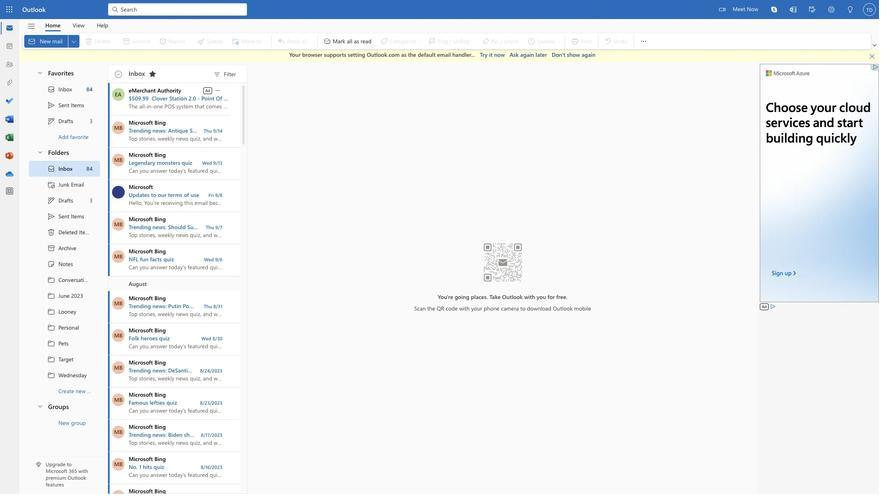 Task type: locate. For each thing, give the bounding box(es) containing it.
people image
[[6, 61, 14, 69]]


[[47, 244, 55, 252]]

select a conversation checkbox right folder
[[110, 388, 129, 406]]

add favorite tree item
[[29, 129, 100, 145]]

microsoft bing image for famous lefties quiz
[[112, 394, 125, 406]]

microsoft bing up hits
[[129, 455, 166, 463]]


[[870, 53, 876, 60]]

to right camera
[[521, 305, 526, 313]]

outlook up camera
[[503, 293, 523, 301]]

news: for antique
[[153, 127, 167, 134]]

1 select a conversation checkbox from the top
[[110, 115, 129, 134]]

 inside  dropdown button
[[640, 37, 648, 45]]

 up the  pets
[[47, 324, 55, 332]]

should
[[168, 223, 186, 231]]

 inbox up junk
[[47, 165, 73, 173]]

1 microsoft bing image from the top
[[112, 121, 125, 134]]

features
[[46, 481, 64, 488]]

 tree item down favorites
[[29, 81, 100, 97]]

0 horizontal spatial 
[[215, 87, 221, 93]]

1 vertical spatial sent
[[58, 213, 69, 220]]

2  from the top
[[47, 197, 55, 205]]

 button left favorites
[[33, 65, 47, 80]]

microsoft bing image for trending news: antique singer sewing machine values & what… and more
[[112, 121, 125, 134]]

mb for nfl fun facts quiz
[[114, 253, 123, 260]]

0 vertical spatial  button
[[33, 65, 47, 80]]

0 vertical spatial as
[[354, 37, 359, 45]]

new left mail
[[40, 37, 51, 45]]

 for first  tree item from the bottom of the page
[[47, 197, 55, 205]]

3 bing from the top
[[155, 215, 166, 223]]

1 drafts from the top
[[58, 117, 73, 125]]

the
[[408, 51, 417, 58], [428, 305, 436, 313]]

3  from the top
[[47, 308, 55, 316]]

4 select a conversation checkbox from the top
[[110, 356, 129, 374]]

and right rises
[[252, 367, 261, 374]]

4 microsoft bing image from the top
[[112, 426, 125, 439]]

2 microsoft bing image from the top
[[112, 154, 125, 166]]

3 inside 'favorites' tree
[[90, 117, 93, 125]]

84 up  tree item
[[86, 165, 93, 173]]

mb for no. 1 hits quiz
[[114, 461, 123, 468]]

1  sent items from the top
[[47, 101, 84, 109]]

 tree item
[[29, 81, 100, 97], [29, 161, 100, 177]]

 drafts
[[47, 117, 73, 125], [47, 197, 73, 205]]

microsoft up updates
[[129, 183, 153, 191]]

 tree item
[[29, 113, 100, 129], [29, 193, 100, 209]]

application
[[0, 0, 880, 495]]

ea
[[115, 90, 122, 98]]

point
[[202, 94, 215, 102]]

2  tree item from the top
[[29, 193, 100, 209]]

and right china…
[[279, 302, 289, 310]]

7 mb from the top
[[114, 364, 123, 372]]

microsoft bing for trending news: antique singer sewing machine values & what… and more
[[129, 119, 166, 126]]

5 bing from the top
[[155, 294, 166, 302]]

 tree item
[[29, 177, 100, 193]]

 search field
[[108, 0, 247, 18]]

2 vertical spatial thu
[[204, 303, 212, 309]]

1 vertical spatial  drafts
[[47, 197, 73, 205]]

0 vertical spatial thu
[[204, 127, 212, 134]]

7 bing from the top
[[155, 359, 166, 366]]

 down  target
[[47, 372, 55, 379]]

bing down folk heroes quiz
[[155, 359, 166, 366]]

1 horizontal spatial ad
[[762, 304, 767, 309]]

with
[[525, 293, 536, 301], [460, 305, 470, 313], [79, 468, 88, 475]]

2 vertical spatial items
[[79, 229, 92, 236]]

items up the  deleted items
[[71, 213, 84, 220]]

1  tree item from the top
[[29, 272, 110, 288]]

drafts for 2nd  tree item from the bottom of the page
[[58, 117, 73, 125]]

84 inside 'favorites' tree
[[86, 85, 93, 93]]


[[47, 101, 55, 109], [47, 212, 55, 220]]

wed 8/30
[[201, 335, 223, 342]]

6 bing from the top
[[155, 327, 166, 334]]

1 horizontal spatial the
[[428, 305, 436, 313]]

legendary
[[129, 159, 155, 166]]

2 horizontal spatial with
[[525, 293, 536, 301]]

2  button from the top
[[33, 145, 47, 160]]

0 vertical spatial  tree item
[[29, 113, 100, 129]]

9/14
[[213, 127, 223, 134]]

wed left '9/6'
[[204, 256, 214, 263]]

5 microsoft bing from the top
[[129, 294, 166, 302]]

1 vertical spatial drafts
[[58, 197, 73, 204]]

sent inside 'favorites' tree
[[58, 101, 69, 109]]

1 vertical spatial thu
[[206, 224, 214, 230]]

 inside 'favorites' tree
[[47, 117, 55, 125]]

more
[[304, 127, 317, 134], [300, 223, 313, 231], [290, 302, 304, 310], [294, 367, 308, 374], [285, 431, 298, 439]]

biden
[[168, 431, 183, 439]]

4 bing from the top
[[155, 247, 166, 255]]

1 vertical spatial as
[[402, 51, 407, 58]]

2 microsoft bing from the top
[[129, 151, 166, 158]]

3 mb from the top
[[114, 220, 123, 228]]

 sent items
[[47, 101, 84, 109], [47, 212, 84, 220]]

 drafts up add
[[47, 117, 73, 125]]

ask again later
[[510, 51, 547, 58]]

3 microsoft bing image from the top
[[112, 297, 125, 310]]

thu for to
[[204, 303, 212, 309]]

microsoft bing image for legendary monsters quiz
[[112, 154, 125, 166]]

3
[[90, 117, 93, 125], [90, 197, 93, 204]]

 up 
[[47, 212, 55, 220]]

ad left set your advertising preferences icon
[[762, 304, 767, 309]]

 left folders
[[37, 149, 43, 155]]

9 bing from the top
[[155, 423, 166, 431]]

 new mail
[[28, 37, 63, 45]]

3  button from the top
[[33, 399, 47, 414]]

Select a conversation checkbox
[[110, 180, 129, 199], [110, 323, 129, 342], [110, 452, 129, 471], [110, 484, 129, 495]]

2 84 from the top
[[86, 165, 93, 173]]

 inside the groups tree item
[[37, 404, 43, 410]]

the left default
[[408, 51, 417, 58]]

bing for nfl fun facts quiz
[[155, 247, 166, 255]]

 inside  popup button
[[215, 87, 221, 93]]

1 3 from the top
[[90, 117, 93, 125]]

and right woke…
[[283, 367, 293, 374]]

84 left ea
[[86, 85, 93, 93]]

more for trending news: desantis disappears, vivek rises and woke… and more
[[294, 367, 308, 374]]

new inside tree item
[[58, 419, 70, 427]]

8 bing from the top
[[155, 391, 166, 399]]

 inside 'favorites' tree
[[47, 85, 55, 93]]

3 select a conversation checkbox from the top
[[110, 452, 129, 471]]

for
[[548, 293, 555, 301]]

favorites tree item
[[29, 65, 100, 81]]

to inside you're going places. take outlook with you for free. scan the qr code with your phone camera to download outlook mobile
[[521, 305, 526, 313]]

8 mb from the top
[[114, 396, 123, 404]]

3 left microsoft icon
[[90, 197, 93, 204]]

microsoft bing image inside mb option
[[112, 250, 125, 263]]

6 microsoft bing from the top
[[129, 327, 166, 334]]

mb
[[114, 124, 123, 131], [114, 156, 123, 164], [114, 220, 123, 228], [114, 253, 123, 260], [114, 300, 123, 307], [114, 332, 123, 339], [114, 364, 123, 372], [114, 396, 123, 404], [114, 428, 123, 436], [114, 461, 123, 468]]

microsoft down folk
[[129, 359, 153, 366]]

folder
[[87, 388, 102, 395]]

1 vertical spatial 84
[[86, 165, 93, 173]]

try it now
[[480, 51, 505, 58]]

0 vertical spatial  tree item
[[29, 81, 100, 97]]

select a conversation checkbox for updates to our terms of use
[[110, 180, 129, 199]]

 tree item up add
[[29, 113, 100, 129]]

 sent items inside 'favorites' tree
[[47, 101, 84, 109]]

0 vertical spatial 84
[[86, 85, 93, 93]]

0 vertical spatial 3
[[90, 117, 93, 125]]

1  button from the top
[[33, 65, 47, 80]]

shouts
[[184, 431, 201, 439]]

 junk email
[[47, 181, 84, 189]]

microsoft bing for trending news: should supreme court disqualify trump from… and more
[[129, 215, 166, 223]]

0 vertical spatial 
[[47, 117, 55, 125]]

emerchant authority
[[129, 86, 181, 94]]

microsoft bing image
[[112, 121, 125, 134], [112, 154, 125, 166], [112, 297, 125, 310], [112, 329, 125, 342], [112, 394, 125, 406], [112, 458, 125, 471]]

2 mb from the top
[[114, 156, 123, 164]]

microsoft for famous lefties quiz
[[129, 391, 153, 399]]

inbox for second  tree item from the bottom
[[58, 85, 72, 93]]


[[720, 6, 726, 13]]

1 horizontal spatial with
[[460, 305, 470, 313]]

 inside favorites tree item
[[37, 70, 43, 76]]

new group tree item
[[29, 415, 100, 431]]

5 mb from the top
[[114, 300, 123, 307]]

0 vertical spatial 
[[640, 37, 648, 45]]

Search for email, meetings, files and more. field
[[120, 5, 243, 13]]

outlook up the  button
[[22, 5, 46, 14]]

2 vertical spatial with
[[79, 468, 88, 475]]

of
[[216, 94, 222, 102]]

create
[[58, 388, 74, 395]]

mb for famous lefties quiz
[[114, 396, 123, 404]]

2 microsoft bing image from the top
[[112, 250, 125, 263]]

emerchant
[[129, 86, 156, 94]]

mb for legendary monsters quiz
[[114, 156, 123, 164]]

drafts inside 'favorites' tree
[[58, 117, 73, 125]]

select a conversation checkbox down famous at the left of the page
[[110, 420, 129, 439]]

microsoft bing up heroes
[[129, 327, 166, 334]]

3 microsoft bing from the top
[[129, 215, 166, 223]]

1 vertical spatial 
[[47, 197, 55, 205]]

1  inbox from the top
[[47, 85, 72, 93]]

select a conversation checkbox left heroes
[[110, 323, 129, 342]]

news: left biden
[[153, 431, 167, 439]]

1 horizontal spatial 
[[640, 37, 648, 45]]

6 microsoft bing image from the top
[[112, 458, 125, 471]]

4 news: from the top
[[153, 367, 167, 374]]

trending down $509.99
[[129, 127, 151, 134]]


[[47, 228, 55, 236]]

wed for legendary monsters quiz
[[202, 160, 212, 166]]

 tree item down junk
[[29, 193, 100, 209]]

 button for favorites
[[33, 65, 47, 80]]

3 inside tree
[[90, 197, 93, 204]]

microsoft down $509.99
[[129, 119, 153, 126]]

1  from the top
[[47, 117, 55, 125]]

1 horizontal spatial new
[[58, 419, 70, 427]]

 notes
[[47, 260, 73, 268]]

microsoft bing image for trending news: putin powerless to complain about china… and more
[[112, 297, 125, 310]]

items right the deleted
[[79, 229, 92, 236]]

microsoft up the 'legendary'
[[129, 151, 153, 158]]

microsoft bing image for trending news: should supreme court disqualify trump from… and more
[[112, 218, 125, 231]]

to do image
[[6, 97, 14, 105]]

 button inside favorites tree item
[[33, 65, 47, 80]]

1 horizontal spatial as
[[402, 51, 407, 58]]

personal
[[58, 324, 79, 332]]

inbox up ' junk email'
[[58, 165, 73, 173]]

 for 2nd  tree item from the bottom of the page
[[47, 117, 55, 125]]

nfl
[[129, 255, 139, 263]]

 button
[[23, 19, 39, 33]]

 button inside the groups tree item
[[33, 399, 47, 414]]

2023
[[71, 292, 83, 300]]

challenges…
[[241, 431, 272, 439]]

view
[[73, 21, 85, 29]]

2 select a conversation checkbox from the top
[[110, 323, 129, 342]]

2  tree item from the top
[[29, 161, 100, 177]]

1 select a conversation checkbox from the top
[[110, 148, 129, 166]]

upgrade
[[46, 461, 66, 468]]

create new folder tree item
[[29, 383, 102, 399]]

 left favorites
[[37, 70, 43, 76]]

and right "challenges…"
[[274, 431, 283, 439]]

1 vertical spatial  inbox
[[47, 165, 73, 173]]

select a conversation checkbox down microsoft icon
[[110, 212, 129, 231]]

 down favorites
[[47, 85, 55, 93]]

news: for biden
[[153, 431, 167, 439]]

2 trending from the top
[[129, 223, 151, 231]]

9 mb from the top
[[114, 428, 123, 436]]

84 for second  tree item from the bottom
[[86, 85, 93, 93]]

quiz right the facts
[[163, 255, 174, 263]]

bing for legendary monsters quiz
[[155, 151, 166, 158]]

microsoft bing for legendary monsters quiz
[[129, 151, 166, 158]]


[[47, 117, 55, 125], [47, 197, 55, 205]]

1 vertical spatial wed
[[204, 256, 214, 263]]

the inside you're going places. take outlook with you for free. scan the qr code with your phone camera to download outlook mobile
[[428, 305, 436, 313]]

news: for desantis
[[153, 367, 167, 374]]

microsoft up features
[[46, 468, 67, 475]]

1 sent from the top
[[58, 101, 69, 109]]

 tree item up pets
[[29, 320, 100, 336]]

from…
[[271, 223, 288, 231]]

0 horizontal spatial the
[[408, 51, 417, 58]]

microsoft up folk
[[129, 327, 153, 334]]

select a conversation checkbox up m
[[110, 148, 129, 166]]

1 vertical spatial  tree item
[[29, 193, 100, 209]]

1 vertical spatial 3
[[90, 197, 93, 204]]

 sent items up "" tree item
[[47, 212, 84, 220]]

supreme
[[187, 223, 210, 231]]

0 vertical spatial 
[[47, 101, 55, 109]]

tree containing 
[[29, 161, 110, 399]]

machine
[[227, 127, 249, 134]]

1 vertical spatial select a conversation checkbox
[[110, 388, 129, 406]]

select a conversation checkbox containing m
[[110, 180, 129, 199]]

1  from the top
[[47, 101, 55, 109]]

1 trending from the top
[[129, 127, 151, 134]]

10 microsoft bing from the top
[[129, 455, 166, 463]]

 left pets
[[47, 340, 55, 348]]

microsoft bing down heroes
[[129, 359, 166, 366]]

2 select a conversation checkbox from the top
[[110, 212, 129, 231]]

outlook inside upgrade to microsoft 365 with premium outlook features
[[68, 475, 86, 482]]

ad up point
[[205, 87, 210, 93]]

what…
[[273, 127, 292, 134]]

move & delete group
[[24, 33, 270, 49]]

1 news: from the top
[[153, 127, 167, 134]]

 tree item
[[29, 272, 110, 288], [29, 288, 100, 304], [29, 304, 100, 320], [29, 320, 100, 336], [29, 336, 100, 352], [29, 352, 100, 368], [29, 368, 100, 383]]

4  from the top
[[47, 324, 55, 332]]

select a conversation checkbox left 1 in the bottom of the page
[[110, 452, 129, 471]]

mb inside option
[[114, 253, 123, 260]]

0 horizontal spatial with
[[79, 468, 88, 475]]

microsoft up fun
[[129, 247, 153, 255]]

 inside tree
[[47, 197, 55, 205]]

select a conversation checkbox down august
[[110, 291, 129, 310]]

trending for trending news: antique singer sewing machine values & what… and more
[[129, 127, 151, 134]]

 tree item
[[29, 256, 100, 272]]

Select a conversation checkbox
[[110, 115, 129, 134], [110, 212, 129, 231], [110, 291, 129, 310], [110, 356, 129, 374], [110, 420, 129, 439]]

3  tree item from the top
[[29, 304, 100, 320]]

0 horizontal spatial again
[[521, 51, 535, 58]]

microsoft inside upgrade to microsoft 365 with premium outlook features
[[46, 468, 67, 475]]

 drafts inside 'favorites' tree
[[47, 117, 73, 125]]

inbox inside 'favorites' tree
[[58, 85, 72, 93]]

wed left 9/13
[[202, 160, 212, 166]]

2 drafts from the top
[[58, 197, 73, 204]]

8 microsoft bing from the top
[[129, 391, 166, 399]]

1 vertical spatial items
[[71, 213, 84, 220]]

5  from the top
[[47, 340, 55, 348]]

3 microsoft bing image from the top
[[112, 362, 125, 374]]

with inside upgrade to microsoft 365 with premium outlook features
[[79, 468, 88, 475]]

favorites tree
[[29, 62, 100, 145]]

microsoft
[[129, 119, 153, 126], [129, 151, 153, 158], [129, 183, 153, 191], [129, 215, 153, 223], [129, 247, 153, 255], [129, 294, 153, 302], [129, 327, 153, 334], [129, 359, 153, 366], [129, 391, 153, 399], [129, 423, 153, 431], [129, 455, 153, 463], [46, 468, 67, 475]]

84 inside tree
[[86, 165, 93, 173]]

microsoft bing
[[129, 119, 166, 126], [129, 151, 166, 158], [129, 215, 166, 223], [129, 247, 166, 255], [129, 294, 166, 302], [129, 327, 166, 334], [129, 359, 166, 366], [129, 391, 166, 399], [129, 423, 166, 431], [129, 455, 166, 463]]

1 again from the left
[[521, 51, 535, 58]]

0 vertical spatial new
[[40, 37, 51, 45]]

1 mb from the top
[[114, 124, 123, 131]]

 right mail
[[71, 38, 77, 45]]

mail
[[52, 37, 63, 45]]

0 horizontal spatial new
[[40, 37, 51, 45]]

trending for trending news: biden shouts during speech, challenges… and more
[[129, 431, 151, 439]]

1 vertical spatial 
[[47, 165, 55, 173]]

quiz for heroes
[[159, 335, 170, 342]]

microsoft bing image for no. 1 hits quiz
[[112, 458, 125, 471]]

 drafts down junk
[[47, 197, 73, 205]]

sent up add
[[58, 101, 69, 109]]

 tree item
[[29, 240, 100, 256]]

microsoft for trending news: putin powerless to complain about china… and more
[[129, 294, 153, 302]]

inbox inside tree
[[58, 165, 73, 173]]

0 vertical spatial wed
[[202, 160, 212, 166]]

emerchant authority image
[[112, 88, 125, 101]]

 up add favorite tree item
[[47, 117, 55, 125]]

6 mb from the top
[[114, 332, 123, 339]]

drafts inside tree
[[58, 197, 73, 204]]

 button left folders
[[33, 145, 47, 160]]

2 vertical spatial wed
[[201, 335, 211, 342]]

inbox heading
[[129, 65, 159, 82]]

4 trending from the top
[[129, 367, 151, 374]]

9 microsoft bing from the top
[[129, 423, 166, 431]]

thu for sewing
[[204, 127, 212, 134]]

microsoft bing for trending news: biden shouts during speech, challenges… and more
[[129, 423, 166, 431]]

10 mb from the top
[[114, 461, 123, 468]]

microsoft image
[[112, 186, 125, 199]]

bing down clover
[[155, 119, 166, 126]]

select a conversation checkbox for trending news: biden shouts during speech, challenges… and more
[[110, 420, 129, 439]]

news: left the desantis
[[153, 367, 167, 374]]

1 vertical spatial 
[[215, 87, 221, 93]]

4 microsoft bing image from the top
[[112, 329, 125, 342]]

you're going places. take outlook with you for free. scan the qr code with your phone camera to download outlook mobile
[[415, 293, 592, 313]]

view button
[[67, 19, 90, 31]]

0 vertical spatial select a conversation checkbox
[[110, 148, 129, 166]]

bing up the no. 1 hits quiz
[[155, 455, 166, 463]]

folk
[[129, 335, 139, 342]]

1  from the top
[[47, 276, 55, 284]]

1 vertical spatial the
[[428, 305, 436, 313]]

1 vertical spatial new
[[58, 419, 70, 427]]

 filter
[[213, 70, 236, 79]]

0 vertical spatial items
[[71, 101, 84, 109]]

2  from the top
[[47, 165, 55, 173]]

84
[[86, 85, 93, 93], [86, 165, 93, 173]]

2 news: from the top
[[153, 223, 167, 231]]

1 vertical spatial 
[[47, 212, 55, 220]]

 button left groups at bottom left
[[33, 399, 47, 414]]

news: left 'antique'
[[153, 127, 167, 134]]

tab list containing home
[[39, 19, 114, 31]]

mb for trending news: putin powerless to complain about china… and more
[[114, 300, 123, 307]]

bing up folk heroes quiz
[[155, 327, 166, 334]]

 up 
[[47, 165, 55, 173]]

inbox inside 'inbox '
[[129, 69, 145, 78]]

 inside folders "tree item"
[[37, 149, 43, 155]]

microsoft bing for folk heroes quiz
[[129, 327, 166, 334]]

updates
[[129, 191, 150, 199]]

 button inside folders "tree item"
[[33, 145, 47, 160]]

0 vertical spatial drafts
[[58, 117, 73, 125]]

message list section
[[108, 63, 317, 495]]

more for trending news: should supreme court disqualify trump from… and more
[[300, 223, 313, 231]]


[[47, 85, 55, 93], [47, 165, 55, 173]]

 inbox
[[47, 85, 72, 93], [47, 165, 73, 173]]

4 mb from the top
[[114, 253, 123, 260]]

to right upgrade
[[67, 461, 72, 468]]

 inbox down favorites
[[47, 85, 72, 93]]

2 select a conversation checkbox from the top
[[110, 388, 129, 406]]

$509.99 clover station 2.0 - point of sale bundle
[[129, 94, 253, 102]]

0 vertical spatial  inbox
[[47, 85, 72, 93]]

0 vertical spatial ad
[[205, 87, 210, 93]]

1 vertical spatial  sent items
[[47, 212, 84, 220]]

putin
[[168, 302, 181, 310]]

select a conversation checkbox down the 'legendary'
[[110, 180, 129, 199]]

wed 9/13
[[202, 160, 223, 166]]

1 vertical spatial with
[[460, 305, 470, 313]]

new inside  new mail
[[40, 37, 51, 45]]

you
[[537, 293, 546, 301]]

try
[[480, 51, 488, 58]]

2  sent items from the top
[[47, 212, 84, 220]]

news: left should at left
[[153, 223, 167, 231]]

1  from the top
[[47, 85, 55, 93]]

trending up famous at the left of the page
[[129, 367, 151, 374]]

mb for folk heroes quiz
[[114, 332, 123, 339]]

trending for trending news: desantis disappears, vivek rises and woke… and more
[[129, 367, 151, 374]]

1 bing from the top
[[155, 119, 166, 126]]

1 microsoft bing from the top
[[129, 119, 166, 126]]

quiz right monsters
[[182, 159, 192, 166]]

it
[[490, 51, 493, 58]]

as right all
[[354, 37, 359, 45]]

wed
[[202, 160, 212, 166], [204, 256, 214, 263], [201, 335, 211, 342]]

0 vertical spatial 
[[47, 85, 55, 93]]

august heading
[[108, 276, 240, 291]]

0 horizontal spatial ad
[[205, 87, 210, 93]]

microsoft for trending news: desantis disappears, vivek rises and woke… and more
[[129, 359, 153, 366]]

mb for trending news: should supreme court disqualify trump from… and more
[[114, 220, 123, 228]]

2 3 from the top
[[90, 197, 93, 204]]

application containing outlook
[[0, 0, 880, 495]]

 sent items for second  tree item from the bottom of the page
[[47, 101, 84, 109]]

 tree item
[[29, 97, 100, 113], [29, 209, 100, 224]]

outlook link
[[22, 0, 46, 19]]

select a conversation checkbox down the no. in the left of the page
[[110, 484, 129, 495]]

2 vertical spatial  button
[[33, 399, 47, 414]]

5 trending from the top
[[129, 431, 151, 439]]

inbox for 1st  tree item from the bottom
[[58, 165, 73, 173]]

bing down lefties
[[155, 423, 166, 431]]

$509.99
[[129, 94, 149, 102]]

thu 8/31
[[204, 303, 223, 309]]

2 bing from the top
[[155, 151, 166, 158]]

 down ""
[[47, 276, 55, 284]]

-
[[198, 94, 200, 102]]

3 select a conversation checkbox from the top
[[110, 291, 129, 310]]

junk
[[58, 181, 69, 188]]

disqualify
[[227, 223, 252, 231]]

1 vertical spatial  tree item
[[29, 209, 100, 224]]

microsoft bing image
[[112, 218, 125, 231], [112, 250, 125, 263], [112, 362, 125, 374], [112, 426, 125, 439]]

3 news: from the top
[[153, 302, 167, 310]]

1  drafts from the top
[[47, 117, 73, 125]]

 for  target
[[47, 356, 55, 364]]

0 vertical spatial sent
[[58, 101, 69, 109]]

1 vertical spatial  tree item
[[29, 161, 100, 177]]

0 vertical spatial  sent items
[[47, 101, 84, 109]]

1 vertical spatial inbox
[[58, 85, 72, 93]]

microsoft for no. 1 hits quiz
[[129, 455, 153, 463]]

 inside 'favorites' tree
[[47, 101, 55, 109]]

 down favorites
[[47, 101, 55, 109]]

0 vertical spatial  tree item
[[29, 97, 100, 113]]


[[873, 43, 877, 47]]

7  from the top
[[47, 372, 55, 379]]

2 again from the left
[[582, 51, 596, 58]]

as right outlook.com
[[402, 51, 407, 58]]

10 bing from the top
[[155, 455, 166, 463]]

 personal
[[47, 324, 79, 332]]

3 for first  tree item from the bottom of the page
[[90, 197, 93, 204]]

wed for nfl fun facts quiz
[[204, 256, 214, 263]]

microsoft bing for trending news: putin powerless to complain about china… and more
[[129, 294, 166, 302]]

quiz right heroes
[[159, 335, 170, 342]]

0 vertical spatial  drafts
[[47, 117, 73, 125]]

thu left 9/7
[[206, 224, 214, 230]]

 tree item up the deleted
[[29, 209, 100, 224]]

tree
[[29, 161, 110, 399]]

more for trending news: putin powerless to complain about china… and more
[[290, 302, 304, 310]]


[[848, 6, 854, 13]]

0 vertical spatial inbox
[[129, 69, 145, 78]]

items up favorite
[[71, 101, 84, 109]]

1 84 from the top
[[86, 85, 93, 93]]

select a conversation checkbox down emerchant authority icon
[[110, 115, 129, 134]]

7 microsoft bing from the top
[[129, 359, 166, 366]]

quiz right hits
[[154, 463, 164, 471]]

news: left putin
[[153, 302, 167, 310]]

2  from the top
[[47, 292, 55, 300]]

bing up the facts
[[155, 247, 166, 255]]

about
[[242, 302, 257, 310]]

5 microsoft bing image from the top
[[112, 394, 125, 406]]

wed left the 8/30
[[201, 335, 211, 342]]

word image
[[6, 116, 14, 124]]

2 vertical spatial inbox
[[58, 165, 73, 173]]

 sent items for 1st  tree item from the bottom of the page
[[47, 212, 84, 220]]

the left 'qr' at bottom
[[428, 305, 436, 313]]

more right woke…
[[294, 367, 308, 374]]

Select a conversation checkbox
[[110, 244, 129, 263]]

default
[[418, 51, 436, 58]]

 button
[[784, 0, 803, 20]]

woke…
[[263, 367, 282, 374]]

microsoft up 1 in the bottom of the page
[[129, 455, 153, 463]]

1 horizontal spatial again
[[582, 51, 596, 58]]

5 news: from the top
[[153, 431, 167, 439]]

sent
[[58, 101, 69, 109], [58, 213, 69, 220]]

Select a conversation checkbox
[[110, 148, 129, 166], [110, 388, 129, 406]]

bing for famous lefties quiz
[[155, 391, 166, 399]]

microsoft down august
[[129, 294, 153, 302]]

 tree item down 'june'
[[29, 304, 100, 320]]

3 for 2nd  tree item from the bottom of the page
[[90, 117, 93, 125]]

1 microsoft bing image from the top
[[112, 218, 125, 231]]


[[640, 37, 648, 45], [215, 87, 221, 93]]

0 horizontal spatial as
[[354, 37, 359, 45]]

phone
[[484, 305, 500, 313]]

1 vertical spatial  button
[[33, 145, 47, 160]]

bing for trending news: putin powerless to complain about china… and more
[[155, 294, 166, 302]]

tab list
[[39, 19, 114, 31]]

 sent items inside tree
[[47, 212, 84, 220]]

6  from the top
[[47, 356, 55, 364]]

 left looney
[[47, 308, 55, 316]]

microsoft bing up fun
[[129, 247, 166, 255]]



Task type: describe. For each thing, give the bounding box(es) containing it.
m
[[116, 188, 121, 196]]

powerpoint image
[[6, 152, 14, 160]]

complain
[[216, 302, 240, 310]]

of
[[184, 191, 189, 199]]

excel image
[[6, 134, 14, 142]]

microsoft bing for no. 1 hits quiz
[[129, 455, 166, 463]]

bing for no. 1 hits quiz
[[155, 455, 166, 463]]

bing for trending news: desantis disappears, vivek rises and woke… and more
[[155, 359, 166, 366]]

going
[[455, 293, 470, 301]]

setting
[[348, 51, 366, 58]]

our
[[158, 191, 167, 199]]

outlook down the free.
[[553, 305, 573, 313]]

add
[[58, 133, 69, 141]]

 for  wednesday
[[47, 372, 55, 379]]

you're
[[438, 293, 454, 301]]

select a conversation checkbox for trending news: should supreme court disqualify trump from… and more
[[110, 212, 129, 231]]

values
[[250, 127, 266, 134]]

and right from…
[[289, 223, 299, 231]]

select a conversation checkbox for no. 1 hits quiz
[[110, 452, 129, 471]]

8/16/2023
[[201, 464, 223, 470]]

tags group
[[320, 33, 564, 49]]

1  tree item from the top
[[29, 113, 100, 129]]

antique
[[168, 127, 188, 134]]

 inbox inside 'favorites' tree
[[47, 85, 72, 93]]

onedrive image
[[6, 171, 14, 178]]

select a conversation checkbox for famous lefties quiz
[[110, 388, 129, 406]]

mark
[[333, 37, 346, 45]]

 for  dropdown button
[[640, 37, 648, 45]]

all
[[347, 37, 353, 45]]

 for  conversation history
[[47, 276, 55, 284]]

6  tree item from the top
[[29, 352, 100, 368]]

7  tree item from the top
[[29, 368, 100, 383]]

lefties
[[150, 399, 165, 406]]

84 for 1st  tree item from the bottom
[[86, 165, 93, 173]]

8/23/2023
[[200, 400, 223, 406]]

8/24/2023
[[200, 368, 223, 374]]

and right the what…
[[293, 127, 303, 134]]

don't show again button
[[552, 51, 596, 59]]

 button for folders
[[33, 145, 47, 160]]

premium
[[46, 475, 66, 482]]

wed for folk heroes quiz
[[201, 335, 211, 342]]

1 vertical spatial ad
[[762, 304, 767, 309]]

ad inside message list no conversations selected list box
[[205, 87, 210, 93]]

 pets
[[47, 340, 69, 348]]

1  tree item from the top
[[29, 81, 100, 97]]

wed 9/6
[[204, 256, 223, 263]]

facts
[[150, 255, 162, 263]]

folders tree item
[[29, 145, 100, 161]]

 for  june 2023
[[47, 292, 55, 300]]

 for  pets
[[47, 340, 55, 348]]

 for  looney
[[47, 308, 55, 316]]

outlook banner
[[0, 0, 880, 20]]

add favorite
[[58, 133, 89, 141]]

powerless
[[183, 302, 208, 310]]

 button
[[214, 86, 221, 94]]

microsoft for trending news: biden shouts during speech, challenges… and more
[[129, 423, 153, 431]]

sale
[[224, 94, 234, 102]]

later
[[536, 51, 547, 58]]

2  tree item from the top
[[29, 288, 100, 304]]

bing for trending news: biden shouts during speech, challenges… and more
[[155, 423, 166, 431]]

 button
[[842, 0, 861, 20]]

filter
[[224, 70, 236, 78]]

mb for trending news: desantis disappears, vivek rises and woke… and more
[[114, 364, 123, 372]]

microsoft for trending news: antique singer sewing machine values & what… and more
[[129, 119, 153, 126]]

places.
[[471, 293, 488, 301]]

qr
[[437, 305, 445, 313]]

9/8
[[215, 192, 223, 198]]

help button
[[91, 19, 114, 31]]

trending for trending news: putin powerless to complain about china… and more
[[129, 302, 151, 310]]

thu for court
[[206, 224, 214, 230]]

your
[[290, 51, 301, 58]]

microsoft for folk heroes quiz
[[129, 327, 153, 334]]

microsoft bing for trending news: desantis disappears, vivek rises and woke… and more
[[129, 359, 166, 366]]

home button
[[39, 19, 67, 31]]

bundle
[[236, 94, 253, 102]]

fri 9/8
[[209, 192, 223, 198]]

no. 1 hits quiz
[[129, 463, 164, 471]]

folk heroes quiz
[[129, 335, 170, 342]]

365
[[69, 468, 77, 475]]

1  tree item from the top
[[29, 97, 100, 113]]

vivek
[[222, 367, 236, 374]]

 tree item
[[29, 224, 100, 240]]

bing for folk heroes quiz
[[155, 327, 166, 334]]

legendary monsters quiz
[[129, 159, 192, 166]]

create new folder
[[58, 388, 102, 395]]

 inside dropdown button
[[71, 38, 77, 45]]

code
[[446, 305, 458, 313]]

notes
[[58, 260, 73, 268]]

 for  popup button
[[215, 87, 221, 93]]

groups tree item
[[29, 399, 100, 415]]

no.
[[129, 463, 138, 471]]

to left the "complain"
[[209, 302, 215, 310]]

more right the what…
[[304, 127, 317, 134]]

premium features image
[[36, 463, 41, 468]]

items inside 'favorites' tree
[[71, 101, 84, 109]]

microsoft for legendary monsters quiz
[[129, 151, 153, 158]]

thu 9/14
[[204, 127, 223, 134]]

microsoft bing for famous lefties quiz
[[129, 391, 166, 399]]

as inside  mark all as read
[[354, 37, 359, 45]]

left-rail-appbar navigation
[[2, 19, 17, 184]]


[[791, 6, 797, 13]]

drafts for first  tree item from the bottom of the page
[[58, 197, 73, 204]]

2  inbox from the top
[[47, 165, 73, 173]]

new group
[[58, 419, 86, 427]]

2  drafts from the top
[[47, 197, 73, 205]]

outlook inside banner
[[22, 5, 46, 14]]

bing for trending news: should supreme court disqualify trump from… and more
[[155, 215, 166, 223]]


[[111, 6, 119, 14]]

 button
[[636, 33, 652, 49]]

news: for should
[[153, 223, 167, 231]]

famous lefties quiz
[[129, 399, 177, 406]]

august
[[129, 280, 147, 287]]

account manager for test dummy image
[[864, 3, 877, 16]]

5  tree item from the top
[[29, 336, 100, 352]]

 button
[[68, 35, 79, 48]]

more right "challenges…"
[[285, 431, 298, 439]]

 for favorites
[[37, 70, 43, 76]]

quiz for monsters
[[182, 159, 192, 166]]

to left our
[[151, 191, 157, 199]]


[[28, 37, 36, 45]]

microsoft bing image for trending news: desantis disappears, vivek rises and woke… and more
[[112, 362, 125, 374]]

 button
[[866, 51, 880, 62]]

microsoft bing image for nfl fun facts quiz
[[112, 250, 125, 263]]

 for groups
[[37, 404, 43, 410]]

Select all messages checkbox
[[113, 69, 124, 80]]

 for folders
[[37, 149, 43, 155]]

select a conversation checkbox for trending news: putin powerless to complain about china… and more
[[110, 291, 129, 310]]

2  from the top
[[47, 212, 55, 220]]

handler...
[[453, 51, 475, 58]]

microsoft bing image for folk heroes quiz
[[112, 329, 125, 342]]


[[149, 70, 157, 78]]

2  tree item from the top
[[29, 209, 100, 224]]

group
[[71, 419, 86, 427]]

mb for trending news: antique singer sewing machine values & what… and more
[[114, 124, 123, 131]]

outlook.com
[[367, 51, 400, 58]]

0 vertical spatial the
[[408, 51, 417, 58]]

8/17/2023
[[201, 432, 223, 438]]


[[115, 71, 122, 77]]

2 sent from the top
[[58, 213, 69, 220]]

trending news: antique singer sewing machine values & what… and more
[[129, 127, 317, 134]]

more apps image
[[6, 188, 14, 196]]

monsters
[[157, 159, 180, 166]]

select a conversation checkbox for trending news: antique singer sewing machine values & what… and more
[[110, 115, 129, 134]]

quiz for lefties
[[167, 399, 177, 406]]

inbox 
[[129, 69, 157, 78]]

files image
[[6, 79, 14, 87]]

4  tree item from the top
[[29, 320, 100, 336]]

take
[[490, 293, 501, 301]]

 deleted items
[[47, 228, 92, 236]]

0 vertical spatial with
[[525, 293, 536, 301]]

9/6
[[215, 256, 223, 263]]

heroes
[[141, 335, 158, 342]]

favorites
[[48, 69, 74, 77]]

bing for trending news: antique singer sewing machine values & what… and more
[[155, 119, 166, 126]]

target
[[58, 356, 74, 363]]

select a conversation checkbox for folk heroes quiz
[[110, 323, 129, 342]]

mb for trending news: biden shouts during speech, challenges… and more
[[114, 428, 123, 436]]

to inside upgrade to microsoft 365 with premium outlook features
[[67, 461, 72, 468]]

home
[[45, 21, 61, 29]]

archive
[[58, 244, 77, 252]]

calendar image
[[6, 43, 14, 50]]

select a conversation checkbox for legendary monsters quiz
[[110, 148, 129, 166]]

news: for putin
[[153, 302, 167, 310]]

fun
[[140, 255, 149, 263]]

microsoft bing image for trending news: biden shouts during speech, challenges… and more
[[112, 426, 125, 439]]

9/7
[[215, 224, 223, 230]]

microsoft bing for nfl fun facts quiz
[[129, 247, 166, 255]]

microsoft for nfl fun facts quiz
[[129, 247, 153, 255]]

mail image
[[6, 24, 14, 32]]


[[213, 71, 221, 79]]

 button for groups
[[33, 399, 47, 414]]

trending for trending news: should supreme court disqualify trump from… and more
[[129, 223, 151, 231]]

meet now
[[733, 5, 759, 13]]

supports
[[324, 51, 347, 58]]

 looney
[[47, 308, 76, 316]]

items inside the  deleted items
[[79, 229, 92, 236]]

read
[[361, 37, 372, 45]]

pets
[[58, 340, 69, 347]]

upgrade to microsoft 365 with premium outlook features
[[46, 461, 88, 488]]

4 select a conversation checkbox from the top
[[110, 484, 129, 495]]

 for  personal
[[47, 324, 55, 332]]

set your advertising preferences image
[[771, 304, 777, 310]]


[[829, 6, 835, 13]]

message list no conversations selected list box
[[108, 83, 317, 495]]

select a conversation checkbox for trending news: desantis disappears, vivek rises and woke… and more
[[110, 356, 129, 374]]



Task type: vqa. For each thing, say whether or not it's contained in the screenshot.


